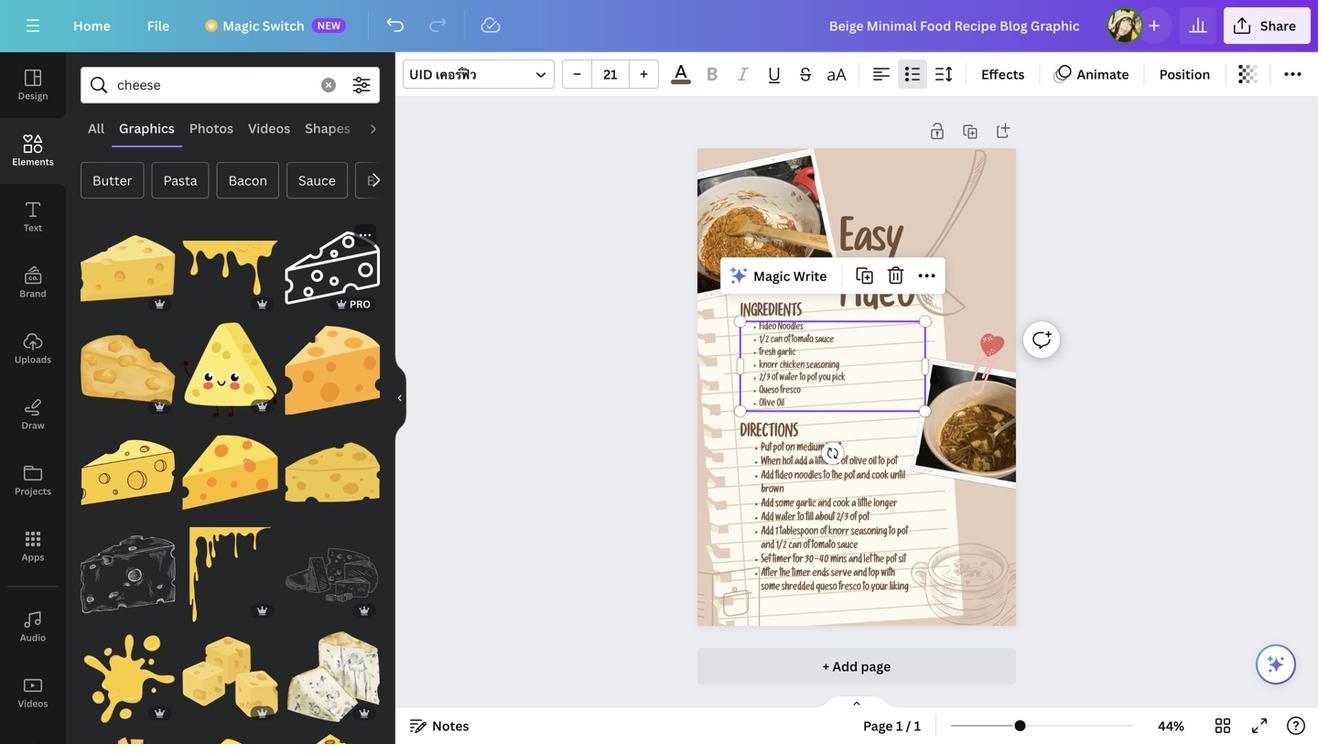 Task type: describe. For each thing, give the bounding box(es) containing it.
top
[[869, 570, 880, 580]]

butter
[[92, 172, 132, 189]]

liking
[[890, 584, 909, 594]]

queso
[[816, 584, 837, 594]]

oil
[[869, 458, 877, 468]]

write
[[794, 267, 827, 285]]

1 vertical spatial some
[[761, 584, 780, 594]]

queso
[[759, 387, 779, 397]]

modern flat cheese illustration image
[[183, 732, 278, 744]]

hide image
[[395, 354, 407, 442]]

magic for magic write
[[754, 267, 791, 285]]

page
[[861, 658, 891, 675]]

pro
[[350, 297, 371, 311]]

add inside button
[[833, 658, 858, 675]]

to right oil
[[879, 458, 885, 468]]

position button
[[1152, 60, 1218, 89]]

medium
[[797, 444, 824, 454]]

let
[[864, 556, 872, 566]]

directions
[[740, 426, 799, 443]]

apps
[[22, 551, 44, 564]]

1/2 inside fideo noodles 1/2 can of tomato sauce fresh garlic knorr chicken seasoning 2/3 of water to pot you pick queso fresco olive oil
[[759, 336, 769, 346]]

file button
[[133, 7, 184, 44]]

0 vertical spatial audio button
[[358, 111, 409, 146]]

effects
[[981, 65, 1025, 83]]

fresco inside fideo noodles 1/2 can of tomato sauce fresh garlic knorr chicken seasoning 2/3 of water to pot you pick queso fresco olive oil
[[781, 387, 801, 397]]

0 horizontal spatial audio button
[[0, 594, 66, 660]]

2/3 inside fideo noodles 1/2 can of tomato sauce fresh garlic knorr chicken seasoning 2/3 of water to pot you pick queso fresco olive oil
[[759, 374, 770, 384]]

magic switch
[[223, 17, 305, 34]]

plate of cheese illustration image
[[81, 732, 175, 744]]

and left 'let'
[[849, 556, 862, 566]]

can inside put pot on medium heat when hot add a little bit of olive oil to pot add fideo noodles to the pot and cook until brown add some garlic and cook a little longer add water to fill about 2/3 of pot add 1 tablespoon of knorr seasoning to pot and 1/2 can of tomato sauce set timer for 30-40 mins and let the pot sit after the timer ends serve and top with some shredded queso fresco to your liking
[[789, 542, 802, 552]]

shapes
[[305, 119, 350, 137]]

corner melting cheese image
[[183, 527, 278, 622]]

home link
[[59, 7, 125, 44]]

canva assistant image
[[1265, 654, 1287, 676]]

cheese cubes illustration image
[[183, 630, 278, 725]]

1/2 inside put pot on medium heat when hot add a little bit of olive oil to pot add fideo noodles to the pot and cook until brown add some garlic and cook a little longer add water to fill about 2/3 of pot add 1 tablespoon of knorr seasoning to pot and 1/2 can of tomato sauce set timer for 30-40 mins and let the pot sit after the timer ends serve and top with some shredded queso fresco to your liking
[[776, 542, 787, 552]]

design button
[[0, 52, 66, 118]]

of right bit
[[841, 458, 848, 468]]

uploads button
[[0, 316, 66, 382]]

bacon button
[[217, 162, 279, 199]]

text button
[[0, 184, 66, 250]]

noodles
[[795, 472, 822, 482]]

water inside put pot on medium heat when hot add a little bit of olive oil to pot add fideo noodles to the pot and cook until brown add some garlic and cook a little longer add water to fill about 2/3 of pot add 1 tablespoon of knorr seasoning to pot and 1/2 can of tomato sauce set timer for 30-40 mins and let the pot sit after the timer ends serve and top with some shredded queso fresco to your liking
[[776, 514, 796, 524]]

projects
[[15, 485, 51, 498]]

noodles
[[778, 323, 804, 333]]

olive
[[850, 458, 867, 468]]

audio inside side panel tab list
[[20, 632, 46, 644]]

of right 'about'
[[850, 514, 857, 524]]

Design title text field
[[815, 7, 1099, 44]]

pro group
[[285, 221, 380, 316]]

/
[[906, 717, 911, 735]]

uid เคอร์ฟิว
[[409, 65, 477, 83]]

elements
[[12, 156, 54, 168]]

home
[[73, 17, 111, 34]]

fresco inside put pot on medium heat when hot add a little bit of olive oil to pot add fideo noodles to the pot and cook until brown add some garlic and cook a little longer add water to fill about 2/3 of pot add 1 tablespoon of knorr seasoning to pot and 1/2 can of tomato sauce set timer for 30-40 mins and let the pot sit after the timer ends serve and top with some shredded queso fresco to your liking
[[839, 584, 861, 594]]

olive
[[759, 400, 775, 410]]

magic write
[[754, 267, 827, 285]]

to left the your
[[863, 584, 870, 594]]

magic write button
[[724, 261, 834, 290]]

add
[[795, 458, 808, 468]]

of up the queso
[[772, 374, 778, 384]]

2 vertical spatial the
[[780, 570, 790, 580]]

page 1 / 1
[[863, 717, 921, 735]]

water inside fideo noodles 1/2 can of tomato sauce fresh garlic knorr chicken seasoning 2/3 of water to pot you pick queso fresco olive oil
[[780, 374, 798, 384]]

+
[[823, 658, 830, 675]]

pick
[[832, 374, 845, 384]]

new
[[317, 18, 341, 32]]

pot up sit
[[897, 528, 908, 538]]

Search elements search field
[[117, 68, 310, 103]]

chicken
[[780, 362, 805, 371]]

garlic inside put pot on medium heat when hot add a little bit of olive oil to pot add fideo noodles to the pot and cook until brown add some garlic and cook a little longer add water to fill about 2/3 of pot add 1 tablespoon of knorr seasoning to pot and 1/2 can of tomato sauce set timer for 30-40 mins and let the pot sit after the timer ends serve and top with some shredded queso fresco to your liking
[[796, 500, 816, 510]]

and left top
[[854, 570, 867, 580]]

uid เคอร์ฟิว button
[[403, 60, 555, 89]]

photos button
[[182, 111, 241, 146]]

ends
[[813, 570, 829, 580]]

#725039 image
[[671, 80, 691, 84]]

file
[[147, 17, 170, 34]]

put
[[761, 444, 772, 454]]

40
[[820, 556, 829, 566]]

fill
[[806, 514, 814, 524]]

cheese splatter image
[[81, 630, 175, 725]]

sit
[[899, 556, 906, 566]]

brown
[[761, 486, 784, 496]]

switch
[[263, 17, 305, 34]]

bread button
[[355, 162, 416, 199]]

longer
[[874, 500, 897, 510]]

oil
[[777, 400, 784, 410]]

swiss cheese image
[[81, 323, 175, 418]]

and up 'about'
[[818, 500, 831, 510]]

apps button
[[0, 514, 66, 580]]

seasoning inside fideo noodles 1/2 can of tomato sauce fresh garlic knorr chicken seasoning 2/3 of water to pot you pick queso fresco olive oil
[[807, 362, 840, 371]]

pot up until
[[887, 458, 898, 468]]

+ add page button
[[698, 648, 1016, 685]]

bacon
[[228, 172, 267, 189]]

pot inside fideo noodles 1/2 can of tomato sauce fresh garlic knorr chicken seasoning 2/3 of water to pot you pick queso fresco olive oil
[[807, 374, 817, 384]]

brand
[[19, 287, 46, 300]]

set
[[761, 556, 771, 566]]

butter button
[[81, 162, 144, 199]]

for
[[793, 556, 804, 566]]

0 horizontal spatial a
[[809, 458, 814, 468]]

draw button
[[0, 382, 66, 448]]

1 inside put pot on medium heat when hot add a little bit of olive oil to pot add fideo noodles to the pot and cook until brown add some garlic and cook a little longer add water to fill about 2/3 of pot add 1 tablespoon of knorr seasoning to pot and 1/2 can of tomato sauce set timer for 30-40 mins and let the pot sit after the timer ends serve and top with some shredded queso fresco to your liking
[[776, 528, 778, 538]]

– – number field
[[598, 65, 623, 83]]

you
[[819, 374, 831, 384]]

all button
[[81, 111, 112, 146]]

easy
[[840, 224, 904, 266]]

and up set
[[761, 542, 775, 552]]



Task type: vqa. For each thing, say whether or not it's contained in the screenshot.
Magic associated with Magic Switch
yes



Task type: locate. For each thing, give the bounding box(es) containing it.
0 horizontal spatial 1/2
[[759, 336, 769, 346]]

1 vertical spatial magic
[[754, 267, 791, 285]]

1 vertical spatial fresco
[[839, 584, 861, 594]]

2/3
[[759, 374, 770, 384], [837, 514, 849, 524]]

knorr down "fresh"
[[759, 362, 778, 371]]

#725039 image
[[671, 80, 691, 84]]

0 vertical spatial videos button
[[241, 111, 298, 146]]

group
[[562, 60, 659, 89], [81, 221, 175, 316], [183, 221, 278, 316], [81, 312, 175, 418], [183, 312, 278, 418], [285, 312, 380, 418], [81, 414, 175, 520], [183, 414, 278, 520], [285, 425, 380, 520], [81, 516, 175, 622], [183, 516, 278, 622], [285, 527, 380, 622], [81, 619, 175, 725], [285, 619, 380, 725], [183, 630, 278, 725], [81, 732, 175, 744], [183, 732, 278, 744], [285, 732, 380, 744]]

add
[[761, 472, 774, 482], [761, 500, 774, 510], [761, 514, 774, 524], [761, 528, 774, 538], [833, 658, 858, 675]]

0 vertical spatial knorr
[[759, 362, 778, 371]]

can inside fideo noodles 1/2 can of tomato sauce fresh garlic knorr chicken seasoning 2/3 of water to pot you pick queso fresco olive oil
[[771, 336, 783, 346]]

pot
[[807, 374, 817, 384], [773, 444, 784, 454], [887, 458, 898, 468], [844, 472, 855, 482], [859, 514, 870, 524], [897, 528, 908, 538], [886, 556, 897, 566]]

when
[[761, 458, 781, 468]]

0 vertical spatial cook
[[872, 472, 889, 482]]

photos
[[189, 119, 233, 137]]

0 horizontal spatial timer
[[773, 556, 791, 566]]

0 horizontal spatial knorr
[[759, 362, 778, 371]]

sauce button
[[287, 162, 348, 199]]

tomato down "noodles"
[[792, 336, 814, 346]]

1 vertical spatial seasoning
[[851, 528, 888, 538]]

1 vertical spatial videos button
[[0, 660, 66, 726]]

1/2 up "fresh"
[[759, 336, 769, 346]]

and down olive
[[857, 472, 870, 482]]

1 horizontal spatial can
[[789, 542, 802, 552]]

after
[[761, 570, 778, 580]]

pot right 'about'
[[859, 514, 870, 524]]

0 vertical spatial videos
[[248, 119, 290, 137]]

1 horizontal spatial magic
[[754, 267, 791, 285]]

to down chicken
[[800, 374, 806, 384]]

1 vertical spatial videos
[[18, 698, 48, 710]]

เคอร์ฟิว
[[436, 65, 477, 83]]

sauce inside fideo noodles 1/2 can of tomato sauce fresh garlic knorr chicken seasoning 2/3 of water to pot you pick queso fresco olive oil
[[815, 336, 834, 346]]

design
[[18, 90, 48, 102]]

0 vertical spatial water
[[780, 374, 798, 384]]

pot left sit
[[886, 556, 897, 566]]

share button
[[1224, 7, 1311, 44]]

1 horizontal spatial videos
[[248, 119, 290, 137]]

magic left switch
[[223, 17, 260, 34]]

cheese image
[[81, 221, 175, 316]]

1 vertical spatial timer
[[792, 570, 811, 580]]

2 horizontal spatial the
[[874, 556, 885, 566]]

0 horizontal spatial seasoning
[[807, 362, 840, 371]]

1 horizontal spatial fresco
[[839, 584, 861, 594]]

some down after
[[761, 584, 780, 594]]

1 vertical spatial water
[[776, 514, 796, 524]]

1/2 down "tablespoon"
[[776, 542, 787, 552]]

0 horizontal spatial the
[[780, 570, 790, 580]]

2/3 right 'about'
[[837, 514, 849, 524]]

projects button
[[0, 448, 66, 514]]

1 horizontal spatial audio button
[[358, 111, 409, 146]]

1 horizontal spatial seasoning
[[851, 528, 888, 538]]

show pages image
[[813, 695, 901, 710]]

1 horizontal spatial timer
[[792, 570, 811, 580]]

1 horizontal spatial the
[[832, 472, 843, 482]]

0 vertical spatial tomato
[[792, 336, 814, 346]]

cartoon character cheese image
[[285, 732, 380, 744]]

garlic up fill
[[796, 500, 816, 510]]

cheese wedge image
[[285, 323, 380, 418]]

2/3 up the queso
[[759, 374, 770, 384]]

1 horizontal spatial little
[[858, 500, 872, 510]]

of down 'about'
[[820, 528, 827, 538]]

garlic inside fideo noodles 1/2 can of tomato sauce fresh garlic knorr chicken seasoning 2/3 of water to pot you pick queso fresco olive oil
[[777, 349, 796, 359]]

1 horizontal spatial 2/3
[[837, 514, 849, 524]]

a
[[809, 458, 814, 468], [852, 500, 856, 510]]

side panel tab list
[[0, 52, 66, 744]]

1 vertical spatial cook
[[833, 500, 850, 510]]

of up 30- at the bottom right of page
[[804, 542, 810, 552]]

to down longer
[[889, 528, 896, 538]]

0 vertical spatial timer
[[773, 556, 791, 566]]

1 vertical spatial audio
[[20, 632, 46, 644]]

seasoning up 'let'
[[851, 528, 888, 538]]

can up for
[[789, 542, 802, 552]]

videos button
[[241, 111, 298, 146], [0, 660, 66, 726]]

1 vertical spatial little
[[858, 500, 872, 510]]

animate button
[[1048, 60, 1137, 89]]

1
[[776, 528, 778, 538], [896, 717, 903, 735], [914, 717, 921, 735]]

mins
[[831, 556, 847, 566]]

page
[[863, 717, 893, 735]]

fideo down easy
[[840, 280, 916, 321]]

a right add on the right bottom of the page
[[809, 458, 814, 468]]

little left bit
[[815, 458, 830, 468]]

about
[[815, 514, 835, 524]]

tomato inside put pot on medium heat when hot add a little bit of olive oil to pot add fideo noodles to the pot and cook until brown add some garlic and cook a little longer add water to fill about 2/3 of pot add 1 tablespoon of knorr seasoning to pot and 1/2 can of tomato sauce set timer for 30-40 mins and let the pot sit after the timer ends serve and top with some shredded queso fresco to your liking
[[812, 542, 836, 552]]

sauce
[[299, 172, 336, 189]]

tomato
[[792, 336, 814, 346], [812, 542, 836, 552]]

1 horizontal spatial 1/2
[[776, 542, 787, 552]]

timer right set
[[773, 556, 791, 566]]

tomato inside fideo noodles 1/2 can of tomato sauce fresh garlic knorr chicken seasoning 2/3 of water to pot you pick queso fresco olive oil
[[792, 336, 814, 346]]

garlic
[[777, 349, 796, 359], [796, 500, 816, 510]]

0 vertical spatial a
[[809, 458, 814, 468]]

magic inside main menu bar
[[223, 17, 260, 34]]

water up "tablespoon"
[[776, 514, 796, 524]]

pasta
[[163, 172, 197, 189]]

cheese character image
[[183, 323, 278, 418]]

to inside fideo noodles 1/2 can of tomato sauce fresh garlic knorr chicken seasoning 2/3 of water to pot you pick queso fresco olive oil
[[800, 374, 806, 384]]

videos inside side panel tab list
[[18, 698, 48, 710]]

to left fill
[[798, 514, 804, 524]]

1 horizontal spatial sauce
[[837, 542, 858, 552]]

the
[[832, 472, 843, 482], [874, 556, 885, 566], [780, 570, 790, 580]]

1/2
[[759, 336, 769, 346], [776, 542, 787, 552]]

0 vertical spatial garlic
[[777, 349, 796, 359]]

cook down oil
[[872, 472, 889, 482]]

audio button down the apps
[[0, 594, 66, 660]]

on
[[786, 444, 795, 454]]

printable outlined cheese with holes image
[[81, 425, 175, 520]]

0 vertical spatial can
[[771, 336, 783, 346]]

magic
[[223, 17, 260, 34], [754, 267, 791, 285]]

44% button
[[1142, 711, 1201, 741]]

to right noodles in the bottom right of the page
[[824, 472, 830, 482]]

1 vertical spatial sauce
[[837, 542, 858, 552]]

0 horizontal spatial fideo
[[759, 323, 777, 333]]

fideo down ingredients
[[759, 323, 777, 333]]

0 vertical spatial fresco
[[781, 387, 801, 397]]

water down chicken
[[780, 374, 798, 384]]

pot down olive
[[844, 472, 855, 482]]

fideo
[[776, 472, 793, 482]]

fresco up the oil
[[781, 387, 801, 397]]

1 vertical spatial can
[[789, 542, 802, 552]]

magic for magic switch
[[223, 17, 260, 34]]

1 vertical spatial a
[[852, 500, 856, 510]]

cook up 'about'
[[833, 500, 850, 510]]

brand button
[[0, 250, 66, 316]]

notes
[[432, 717, 469, 735]]

0 horizontal spatial videos button
[[0, 660, 66, 726]]

text
[[24, 222, 42, 234]]

0 horizontal spatial audio
[[20, 632, 46, 644]]

1 vertical spatial audio button
[[0, 594, 66, 660]]

pot left on
[[773, 444, 784, 454]]

0 horizontal spatial magic
[[223, 17, 260, 34]]

1 left / on the bottom
[[896, 717, 903, 735]]

put pot on medium heat when hot add a little bit of olive oil to pot add fideo noodles to the pot and cook until brown add some garlic and cook a little longer add water to fill about 2/3 of pot add 1 tablespoon of knorr seasoning to pot and 1/2 can of tomato sauce set timer for 30-40 mins and let the pot sit after the timer ends serve and top with some shredded queso fresco to your liking
[[761, 444, 909, 594]]

until
[[891, 472, 905, 482]]

bit
[[831, 458, 840, 468]]

knorr inside fideo noodles 1/2 can of tomato sauce fresh garlic knorr chicken seasoning 2/3 of water to pot you pick queso fresco olive oil
[[759, 362, 778, 371]]

1 horizontal spatial a
[[852, 500, 856, 510]]

position
[[1160, 65, 1211, 83]]

0 horizontal spatial 2/3
[[759, 374, 770, 384]]

2/3 inside put pot on medium heat when hot add a little bit of olive oil to pot add fideo noodles to the pot and cook until brown add some garlic and cook a little longer add water to fill about 2/3 of pot add 1 tablespoon of knorr seasoning to pot and 1/2 can of tomato sauce set timer for 30-40 mins and let the pot sit after the timer ends serve and top with some shredded queso fresco to your liking
[[837, 514, 849, 524]]

cute messy cutout cheese image
[[285, 425, 380, 520]]

bread
[[367, 172, 404, 189]]

garlic up chicken
[[777, 349, 796, 359]]

sauce up mins
[[837, 542, 858, 552]]

watercolor cheese image
[[285, 630, 380, 725]]

fideo inside fideo noodles 1/2 can of tomato sauce fresh garlic knorr chicken seasoning 2/3 of water to pot you pick queso fresco olive oil
[[759, 323, 777, 333]]

audio down the apps
[[20, 632, 46, 644]]

serve
[[831, 570, 852, 580]]

seasoning up the you
[[807, 362, 840, 371]]

1 vertical spatial 2/3
[[837, 514, 849, 524]]

main menu bar
[[0, 0, 1318, 52]]

+ add page
[[823, 658, 891, 675]]

of down "noodles"
[[784, 336, 790, 346]]

1 horizontal spatial audio
[[365, 119, 402, 137]]

sauce up the you
[[815, 336, 834, 346]]

fideo for fideo
[[840, 280, 916, 321]]

fresco
[[781, 387, 801, 397], [839, 584, 861, 594]]

draw
[[21, 419, 44, 432]]

1 horizontal spatial knorr
[[829, 528, 849, 538]]

knorr down 'about'
[[829, 528, 849, 538]]

0 vertical spatial magic
[[223, 17, 260, 34]]

audio button up bread
[[358, 111, 409, 146]]

1 vertical spatial knorr
[[829, 528, 849, 538]]

audio up bread
[[365, 119, 402, 137]]

cook
[[872, 472, 889, 482], [833, 500, 850, 510]]

little left longer
[[858, 500, 872, 510]]

1 horizontal spatial cook
[[872, 472, 889, 482]]

1 horizontal spatial fideo
[[840, 280, 916, 321]]

with
[[881, 570, 895, 580]]

shredded
[[782, 584, 814, 594]]

uploads
[[15, 353, 51, 366]]

seasoning inside put pot on medium heat when hot add a little bit of olive oil to pot add fideo noodles to the pot and cook until brown add some garlic and cook a little longer add water to fill about 2/3 of pot add 1 tablespoon of knorr seasoning to pot and 1/2 can of tomato sauce set timer for 30-40 mins and let the pot sit after the timer ends serve and top with some shredded queso fresco to your liking
[[851, 528, 888, 538]]

the down bit
[[832, 472, 843, 482]]

grey line cookbook icon isolated on white background. cooking book icon. recipe book. fork and knife icons. cutlery symbol.  vector illustration image
[[665, 566, 760, 639]]

0 horizontal spatial cook
[[833, 500, 850, 510]]

to
[[800, 374, 806, 384], [879, 458, 885, 468], [824, 472, 830, 482], [798, 514, 804, 524], [889, 528, 896, 538], [863, 584, 870, 594]]

some
[[776, 500, 794, 510], [761, 584, 780, 594]]

sauce inside put pot on medium heat when hot add a little bit of olive oil to pot add fideo noodles to the pot and cook until brown add some garlic and cook a little longer add water to fill about 2/3 of pot add 1 tablespoon of knorr seasoning to pot and 1/2 can of tomato sauce set timer for 30-40 mins and let the pot sit after the timer ends serve and top with some shredded queso fresco to your liking
[[837, 542, 858, 552]]

tablespoon
[[780, 528, 819, 538]]

your
[[871, 584, 888, 594]]

1 horizontal spatial 1
[[896, 717, 903, 735]]

0 vertical spatial 2/3
[[759, 374, 770, 384]]

44%
[[1158, 717, 1185, 735]]

fideo for fideo noodles 1/2 can of tomato sauce fresh garlic knorr chicken seasoning 2/3 of water to pot you pick queso fresco olive oil
[[759, 323, 777, 333]]

0 vertical spatial little
[[815, 458, 830, 468]]

1 vertical spatial 1/2
[[776, 542, 787, 552]]

pot left the you
[[807, 374, 817, 384]]

0 vertical spatial sauce
[[815, 336, 834, 346]]

some down brown
[[776, 500, 794, 510]]

the right after
[[780, 570, 790, 580]]

0 horizontal spatial little
[[815, 458, 830, 468]]

swiss cheese illustration image
[[183, 425, 278, 520]]

fresco down serve
[[839, 584, 861, 594]]

0 vertical spatial seasoning
[[807, 362, 840, 371]]

0 horizontal spatial can
[[771, 336, 783, 346]]

a left longer
[[852, 500, 856, 510]]

audio
[[365, 119, 402, 137], [20, 632, 46, 644]]

hot
[[783, 458, 793, 468]]

1 horizontal spatial videos button
[[241, 111, 298, 146]]

1 left "tablespoon"
[[776, 528, 778, 538]]

1 right / on the bottom
[[914, 717, 921, 735]]

0 vertical spatial the
[[832, 472, 843, 482]]

timer
[[773, 556, 791, 566], [792, 570, 811, 580]]

0 horizontal spatial videos
[[18, 698, 48, 710]]

knorr inside put pot on medium heat when hot add a little bit of olive oil to pot add fideo noodles to the pot and cook until brown add some garlic and cook a little longer add water to fill about 2/3 of pot add 1 tablespoon of knorr seasoning to pot and 1/2 can of tomato sauce set timer for 30-40 mins and let the pot sit after the timer ends serve and top with some shredded queso fresco to your liking
[[829, 528, 849, 538]]

1 vertical spatial tomato
[[812, 542, 836, 552]]

pasta button
[[151, 162, 209, 199]]

the right 'let'
[[874, 556, 885, 566]]

timer down for
[[792, 570, 811, 580]]

fideo noodles 1/2 can of tomato sauce fresh garlic knorr chicken seasoning 2/3 of water to pot you pick queso fresco olive oil
[[759, 323, 845, 410]]

0 vertical spatial 1/2
[[759, 336, 769, 346]]

1 vertical spatial garlic
[[796, 500, 816, 510]]

0 vertical spatial some
[[776, 500, 794, 510]]

magic up ingredients
[[754, 267, 791, 285]]

animate
[[1077, 65, 1129, 83]]

cheese melt drip border image
[[183, 221, 278, 316]]

1 vertical spatial fideo
[[759, 323, 777, 333]]

0 horizontal spatial sauce
[[815, 336, 834, 346]]

0 vertical spatial fideo
[[840, 280, 916, 321]]

2 horizontal spatial 1
[[914, 717, 921, 735]]

30-
[[805, 556, 820, 566]]

0 vertical spatial audio
[[365, 119, 402, 137]]

magic inside button
[[754, 267, 791, 285]]

ingredients
[[740, 306, 802, 321]]

effects button
[[974, 60, 1032, 89]]

0 horizontal spatial fresco
[[781, 387, 801, 397]]

tomato up 40
[[812, 542, 836, 552]]

little
[[815, 458, 830, 468], [858, 500, 872, 510]]

audio button
[[358, 111, 409, 146], [0, 594, 66, 660]]

heat
[[826, 444, 841, 454]]

uid
[[409, 65, 433, 83]]

elements button
[[0, 118, 66, 184]]

1 vertical spatial the
[[874, 556, 885, 566]]

shapes button
[[298, 111, 358, 146]]

0 horizontal spatial 1
[[776, 528, 778, 538]]

can up "fresh"
[[771, 336, 783, 346]]

laddle icon image
[[876, 146, 1052, 330]]



